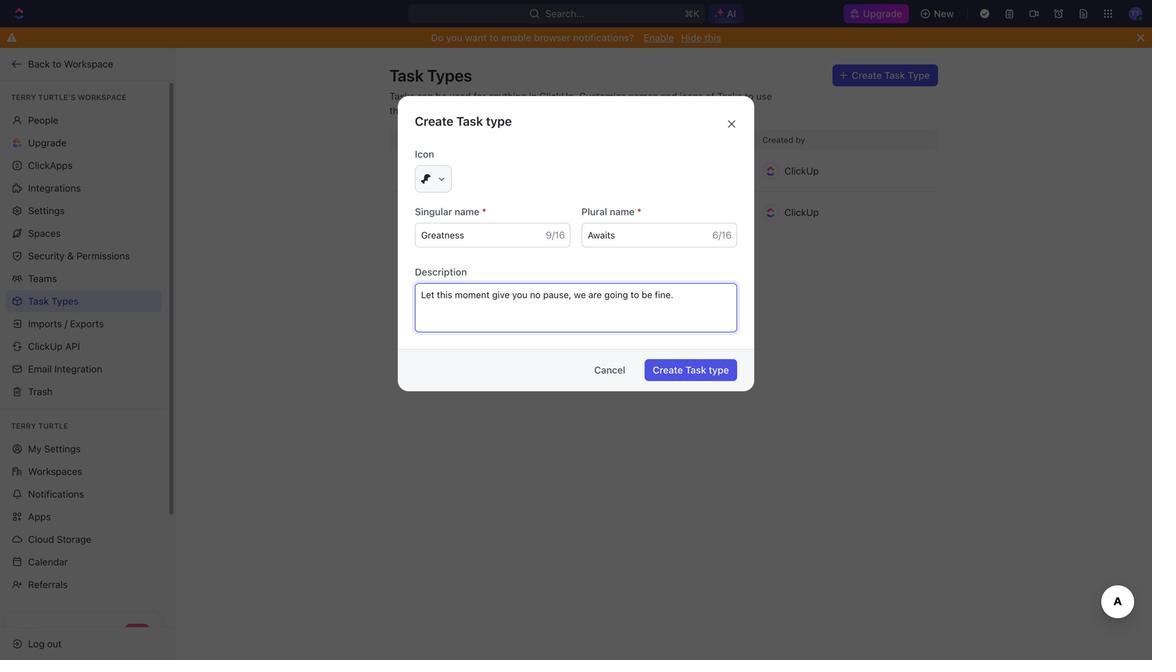 Task type: describe. For each thing, give the bounding box(es) containing it.
invoices,
[[595, 105, 634, 116]]

can
[[417, 91, 433, 102]]

2 tasks from the left
[[717, 91, 742, 102]]

workspaces link
[[5, 461, 162, 483]]

6/16
[[712, 229, 732, 241]]

spaces link
[[5, 223, 162, 244]]

this
[[704, 32, 721, 43]]

task (default)
[[420, 165, 476, 176]]

do you want to enable browser notifications? enable hide this
[[431, 32, 721, 43]]

1 tasks from the left
[[390, 91, 414, 102]]

clickapps link
[[5, 155, 162, 177]]

imports / exports link
[[5, 313, 162, 335]]

integration
[[54, 363, 102, 375]]

create task type
[[852, 70, 930, 81]]

log out button
[[5, 633, 163, 655]]

calendar
[[28, 556, 68, 568]]

Person field
[[415, 223, 571, 248]]

2 vertical spatial clickup
[[28, 341, 63, 352]]

cloud storage
[[28, 534, 91, 545]]

anything
[[488, 91, 527, 102]]

log
[[28, 638, 45, 650]]

1 horizontal spatial upgrade link
[[844, 4, 909, 23]]

people,
[[560, 105, 593, 116]]

customize
[[579, 91, 626, 102]]

1 horizontal spatial types
[[427, 66, 472, 85]]

spaces
[[28, 228, 61, 239]]

settings link
[[5, 200, 162, 222]]

like
[[460, 105, 474, 116]]

api
[[65, 341, 80, 352]]

0 horizontal spatial create task type
[[415, 114, 512, 129]]

want
[[465, 32, 487, 43]]

epics,
[[477, 105, 504, 116]]

(default)
[[443, 166, 476, 176]]

you
[[446, 32, 462, 43]]

settings inside my settings 'link'
[[44, 443, 81, 455]]

calendar link
[[5, 551, 162, 573]]

things
[[430, 105, 457, 116]]

customers,
[[506, 105, 557, 116]]

1 vertical spatial create
[[415, 114, 453, 129]]

names
[[629, 91, 658, 102]]

integrations link
[[5, 177, 162, 199]]

0 vertical spatial create
[[852, 70, 882, 81]]

⌘k
[[685, 8, 700, 19]]

created
[[763, 135, 793, 145]]

type
[[908, 70, 930, 81]]

task types link
[[5, 290, 162, 312]]

imports
[[28, 318, 62, 330]]

back
[[28, 58, 50, 70]]

by
[[796, 135, 805, 145]]

hide
[[681, 32, 702, 43]]

0 horizontal spatial for
[[415, 105, 427, 116]]

1 horizontal spatial task types
[[390, 66, 472, 85]]

referrals
[[28, 579, 68, 590]]

trash
[[28, 386, 53, 397]]

them
[[390, 105, 412, 116]]

notifications
[[28, 489, 84, 500]]

my settings
[[28, 443, 81, 455]]

my
[[28, 443, 42, 455]]

notifications link
[[5, 483, 162, 505]]

1on1s.
[[637, 105, 664, 116]]

cancel button
[[586, 359, 634, 381]]

storage
[[57, 534, 91, 545]]

People field
[[582, 223, 737, 248]]

people link
[[5, 109, 162, 131]]

used
[[449, 91, 471, 102]]

cloud
[[28, 534, 54, 545]]

new button
[[915, 3, 962, 25]]

create task type button
[[645, 359, 737, 381]]

new
[[934, 8, 954, 19]]

notifications?
[[573, 32, 634, 43]]

0 horizontal spatial type
[[486, 114, 512, 129]]

be
[[436, 91, 447, 102]]

out
[[47, 638, 62, 650]]

drumstick bite image
[[421, 174, 431, 184]]



Task type: vqa. For each thing, say whether or not it's contained in the screenshot.
tree
no



Task type: locate. For each thing, give the bounding box(es) containing it.
and
[[661, 91, 677, 102]]

to right want
[[489, 32, 499, 43]]

back to workspace
[[28, 58, 113, 70]]

enable
[[501, 32, 531, 43]]

clickup api link
[[5, 336, 162, 358]]

types up be
[[427, 66, 472, 85]]

*
[[482, 206, 486, 217], [637, 206, 642, 217]]

/
[[65, 318, 67, 330]]

email
[[28, 363, 52, 375]]

create task type button
[[832, 64, 938, 86]]

tasks can be used for anything in clickup. customize names and icons of tasks to use them for things like epics, customers, people, invoices, 1on1s.
[[390, 91, 772, 116]]

of
[[706, 91, 715, 102]]

to inside back to workspace button
[[52, 58, 61, 70]]

name for singular
[[455, 206, 479, 217]]

1 vertical spatial create task type
[[653, 364, 729, 376]]

0 vertical spatial clickup
[[784, 165, 819, 177]]

task
[[390, 66, 424, 85], [884, 70, 905, 81], [456, 114, 483, 129], [420, 165, 440, 176], [28, 296, 49, 307], [685, 364, 706, 376]]

security & permissions link
[[5, 245, 162, 267]]

create
[[852, 70, 882, 81], [415, 114, 453, 129], [653, 364, 683, 376]]

imports / exports
[[28, 318, 104, 330]]

upgrade
[[863, 8, 902, 19], [28, 137, 67, 148]]

clickup.
[[539, 91, 577, 102]]

name right singular on the left top of page
[[455, 206, 479, 217]]

for
[[474, 91, 486, 102], [415, 105, 427, 116]]

for up epics,
[[474, 91, 486, 102]]

1 vertical spatial type
[[709, 364, 729, 376]]

2 vertical spatial to
[[745, 91, 754, 102]]

tasks
[[390, 91, 414, 102], [717, 91, 742, 102]]

2 vertical spatial create
[[653, 364, 683, 376]]

singular
[[415, 206, 452, 217]]

name
[[455, 206, 479, 217], [610, 206, 635, 217]]

upgrade link left new "button" on the top right of the page
[[844, 4, 909, 23]]

type inside button
[[709, 364, 729, 376]]

0 vertical spatial upgrade
[[863, 8, 902, 19]]

1 * from the left
[[482, 206, 486, 217]]

tasks right of
[[717, 91, 742, 102]]

* for plural name
[[637, 206, 642, 217]]

9/16
[[546, 229, 565, 241]]

icons
[[680, 91, 703, 102]]

clickup for task
[[784, 165, 819, 177]]

0 horizontal spatial create
[[415, 114, 453, 129]]

browser
[[534, 32, 571, 43]]

2 horizontal spatial create
[[852, 70, 882, 81]]

1 horizontal spatial tasks
[[717, 91, 742, 102]]

create down be
[[415, 114, 453, 129]]

0 horizontal spatial upgrade link
[[5, 132, 162, 154]]

plural
[[582, 206, 607, 217]]

1 horizontal spatial create
[[653, 364, 683, 376]]

task types up can
[[390, 66, 472, 85]]

type
[[486, 114, 512, 129], [709, 364, 729, 376]]

exports
[[70, 318, 104, 330]]

settings up spaces
[[28, 205, 65, 216]]

Describe your task type text field
[[415, 283, 737, 333]]

singular name *
[[415, 206, 486, 217]]

0 vertical spatial types
[[427, 66, 472, 85]]

back to workspace button
[[5, 53, 163, 75]]

1 horizontal spatial *
[[637, 206, 642, 217]]

0 vertical spatial create task type
[[415, 114, 512, 129]]

2 name from the left
[[610, 206, 635, 217]]

log out
[[28, 638, 62, 650]]

types
[[427, 66, 472, 85], [51, 296, 79, 307]]

1 name from the left
[[455, 206, 479, 217]]

workspace
[[64, 58, 113, 70]]

apps link
[[5, 506, 162, 528]]

upgrade for bottom "upgrade" link
[[28, 137, 67, 148]]

create left the type
[[852, 70, 882, 81]]

0 vertical spatial type
[[486, 114, 512, 129]]

email integration
[[28, 363, 102, 375]]

1 vertical spatial task types
[[28, 296, 79, 307]]

create right cancel
[[653, 364, 683, 376]]

settings up workspaces
[[44, 443, 81, 455]]

icon
[[415, 148, 434, 160]]

0 vertical spatial to
[[489, 32, 499, 43]]

do
[[431, 32, 444, 43]]

to right the back
[[52, 58, 61, 70]]

* up people field at the top
[[637, 206, 642, 217]]

task types inside task types link
[[28, 296, 79, 307]]

1 vertical spatial settings
[[44, 443, 81, 455]]

enable
[[644, 32, 674, 43]]

0 horizontal spatial name
[[455, 206, 479, 217]]

2 horizontal spatial to
[[745, 91, 754, 102]]

upgrade link up clickapps link
[[5, 132, 162, 154]]

0 vertical spatial upgrade link
[[844, 4, 909, 23]]

0 horizontal spatial types
[[51, 296, 79, 307]]

teams link
[[5, 268, 162, 290]]

1 horizontal spatial upgrade
[[863, 8, 902, 19]]

workspaces
[[28, 466, 82, 477]]

clickup api
[[28, 341, 80, 352]]

1 vertical spatial clickup
[[784, 207, 819, 218]]

name right 'plural'
[[610, 206, 635, 217]]

1 horizontal spatial to
[[489, 32, 499, 43]]

0 horizontal spatial tasks
[[390, 91, 414, 102]]

upgrade up clickapps
[[28, 137, 67, 148]]

search...
[[545, 8, 584, 19]]

0 horizontal spatial to
[[52, 58, 61, 70]]

0 vertical spatial settings
[[28, 205, 65, 216]]

0 horizontal spatial upgrade
[[28, 137, 67, 148]]

email integration link
[[5, 358, 162, 380]]

1 vertical spatial to
[[52, 58, 61, 70]]

create task type
[[415, 114, 512, 129], [653, 364, 729, 376]]

1 horizontal spatial type
[[709, 364, 729, 376]]

&
[[67, 250, 74, 262]]

teams
[[28, 273, 57, 284]]

0 horizontal spatial task types
[[28, 296, 79, 307]]

1 vertical spatial types
[[51, 296, 79, 307]]

my settings link
[[5, 438, 162, 460]]

cloud storage link
[[5, 529, 162, 551]]

clickup
[[784, 165, 819, 177], [784, 207, 819, 218], [28, 341, 63, 352]]

created by
[[763, 135, 805, 145]]

plural name *
[[582, 206, 642, 217]]

1 horizontal spatial name
[[610, 206, 635, 217]]

* for singular name
[[482, 206, 486, 217]]

cancel
[[594, 364, 625, 376]]

apps
[[28, 511, 51, 523]]

name for plural
[[610, 206, 635, 217]]

security & permissions
[[28, 250, 130, 262]]

0 vertical spatial task types
[[390, 66, 472, 85]]

trash link
[[5, 381, 162, 403]]

description
[[415, 266, 467, 278]]

1 vertical spatial upgrade link
[[5, 132, 162, 154]]

0 horizontal spatial *
[[482, 206, 486, 217]]

name
[[398, 135, 420, 145]]

create task type inside button
[[653, 364, 729, 376]]

referrals link
[[5, 574, 162, 596]]

tasks up them at left
[[390, 91, 414, 102]]

task types
[[390, 66, 472, 85], [28, 296, 79, 307]]

milestone
[[420, 207, 464, 218]]

1 horizontal spatial for
[[474, 91, 486, 102]]

1 vertical spatial upgrade
[[28, 137, 67, 148]]

for down can
[[415, 105, 427, 116]]

permissions
[[77, 250, 130, 262]]

to inside tasks can be used for anything in clickup. customize names and icons of tasks to use them for things like epics, customers, people, invoices, 1on1s.
[[745, 91, 754, 102]]

settings inside settings link
[[28, 205, 65, 216]]

task types up imports
[[28, 296, 79, 307]]

1 vertical spatial for
[[415, 105, 427, 116]]

people
[[28, 115, 58, 126]]

clickapps
[[28, 160, 73, 171]]

upgrade for the rightmost "upgrade" link
[[863, 8, 902, 19]]

to left use
[[745, 91, 754, 102]]

2 * from the left
[[637, 206, 642, 217]]

security
[[28, 250, 65, 262]]

use
[[756, 91, 772, 102]]

0 vertical spatial for
[[474, 91, 486, 102]]

upgrade left new "button" on the top right of the page
[[863, 8, 902, 19]]

types up imports / exports
[[51, 296, 79, 307]]

integrations
[[28, 182, 81, 194]]

clickup for milestone
[[784, 207, 819, 218]]

* up person field
[[482, 206, 486, 217]]

1 horizontal spatial create task type
[[653, 364, 729, 376]]



